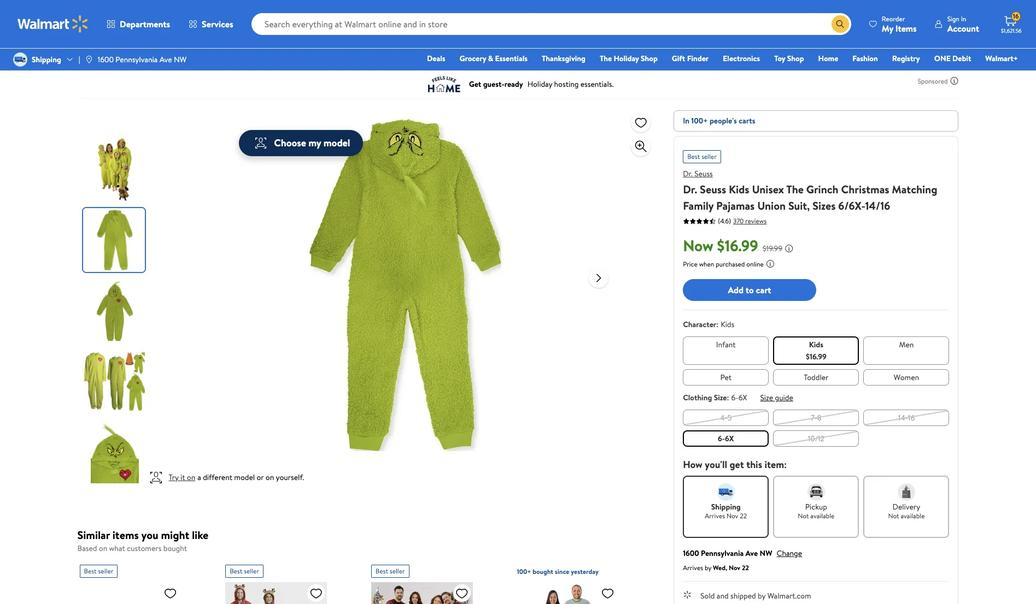 Task type: describe. For each thing, give the bounding box(es) containing it.
seller for third product 'group' from the right
[[244, 567, 259, 576]]

1 vertical spatial :
[[727, 393, 729, 404]]

fashion
[[853, 53, 878, 64]]

christmas family pajamas link
[[171, 45, 256, 56]]

available for pickup
[[811, 512, 835, 521]]

delivery not available
[[888, 502, 925, 521]]

shipping arrives nov 22
[[705, 502, 747, 521]]

union
[[757, 198, 786, 213]]

price
[[683, 260, 698, 269]]

1600 for 1600 pennsylvania ave nw change arrives by wed, nov 22
[[683, 548, 699, 559]]

ave for 1600 pennsylvania ave nw change arrives by wed, nov 22
[[746, 548, 758, 559]]

clothing / pajama shop / christmas family pajamas
[[77, 45, 256, 56]]

best seller for 4th product 'group' from the right
[[84, 567, 113, 576]]

3 product group from the left
[[371, 561, 493, 605]]

pickup
[[805, 502, 827, 513]]

based
[[77, 544, 97, 554]]

grinch
[[806, 182, 839, 197]]

seller for 4th product 'group' from the right
[[98, 567, 113, 576]]

people's
[[710, 115, 737, 126]]

suit,
[[788, 198, 810, 213]]

arrives inside 1600 pennsylvania ave nw change arrives by wed, nov 22
[[683, 564, 703, 573]]

0 horizontal spatial pajamas
[[229, 45, 256, 56]]

walmart image
[[17, 15, 89, 33]]

4-5 button
[[683, 410, 769, 426]]

2 horizontal spatial on
[[266, 472, 274, 483]]

men button
[[864, 337, 949, 365]]

nov inside 1600 pennsylvania ave nw change arrives by wed, nov 22
[[729, 564, 740, 573]]

sold
[[701, 591, 715, 602]]

how you'll get this item:
[[683, 458, 787, 472]]

pickup not available
[[798, 502, 835, 521]]

learn more about strikethrough prices image
[[785, 244, 793, 253]]

zoom image modal image
[[634, 140, 647, 153]]

0 vertical spatial :
[[716, 319, 719, 330]]

women
[[894, 372, 919, 383]]

dr. seuss link
[[683, 168, 713, 179]]

0 vertical spatial 16
[[1013, 12, 1019, 21]]

sign in to add to favorites list, patpat merry christmas letter antler print plaid splice matching pajamas sets for family,flame resistant,2-piece,sizes baby-kids-adult,unisex image
[[455, 587, 468, 601]]

gift
[[672, 53, 685, 64]]

my
[[308, 136, 321, 150]]

$1,621.56
[[1001, 27, 1022, 34]]

character
[[683, 319, 716, 330]]

guide
[[775, 393, 793, 404]]

pennsylvania for 1600 pennsylvania ave nw change arrives by wed, nov 22
[[701, 548, 744, 559]]

kids inside kids $16.99
[[809, 340, 823, 350]]

choose
[[274, 136, 306, 150]]

best for third product 'group' from the right
[[230, 567, 242, 576]]

might
[[161, 528, 189, 543]]

1 horizontal spatial 100+
[[691, 115, 708, 126]]

in 100+ people's carts
[[683, 115, 755, 126]]

6-6x
[[718, 434, 734, 445]]

on inside similar items you might like based on what customers bought
[[99, 544, 107, 554]]

0 horizontal spatial family
[[206, 45, 227, 56]]

size guide
[[760, 393, 793, 404]]

to
[[746, 284, 754, 296]]

dr. seuss kids unisex the grinch christmas matching family pajamas union suit, sizes 6/6x-14/16 image
[[230, 110, 580, 460]]

add
[[728, 284, 744, 296]]

14/16
[[865, 198, 890, 213]]

what
[[109, 544, 125, 554]]

model inside button
[[324, 136, 350, 150]]

intent image for pickup image
[[807, 484, 825, 501]]

1 vertical spatial kids
[[721, 319, 734, 330]]

clothing size list
[[681, 408, 952, 449]]

my
[[882, 22, 893, 34]]

you
[[141, 528, 158, 543]]

4-5
[[720, 413, 732, 424]]

change
[[777, 548, 802, 559]]

intent image for shipping image
[[717, 484, 735, 501]]

100+ inside product 'group'
[[517, 567, 531, 577]]

10/12
[[808, 434, 825, 445]]

sponsored
[[918, 76, 948, 86]]

dr. seuss grinch pet matching holiday family pajama top, sizes xs-2xl image
[[80, 583, 181, 605]]

change button
[[777, 548, 802, 559]]

1 size from the left
[[714, 393, 727, 404]]

6/6x-
[[838, 198, 865, 213]]

get
[[730, 458, 744, 472]]

toy shop
[[774, 53, 804, 64]]

14-16
[[898, 413, 915, 424]]

best up dr. seuss link
[[687, 152, 700, 161]]

(4.6) 370 reviews
[[718, 216, 767, 226]]

grocery & essentials
[[460, 53, 528, 64]]

similar items you might like based on what customers bought
[[77, 528, 208, 554]]

370
[[733, 216, 744, 226]]

1 product group from the left
[[80, 561, 201, 605]]

pet
[[720, 372, 732, 383]]

this
[[746, 458, 762, 472]]

dr. seuss kids unisex the grinch christmas matching family pajamas union suit, sizes 6/6x-14/16 - image 5 of 5 image
[[83, 420, 147, 484]]

pet button
[[683, 370, 769, 386]]

dr. seuss kids unisex the grinch christmas matching family pajamas union suit, sizes 6/6x-14/16 - image 2 of 5 image
[[83, 208, 147, 272]]

since
[[555, 567, 569, 577]]

when
[[699, 260, 714, 269]]

$16.99 for kids $16.99
[[806, 352, 827, 363]]

dr. seuss kids unisex the grinch christmas matching family pajamas union suit, sizes 6/6x-14/16 - image 1 of 5 image
[[83, 138, 147, 202]]

cart
[[756, 284, 771, 296]]

thanksgiving
[[542, 53, 586, 64]]

7-8
[[811, 413, 822, 424]]

22 inside 1600 pennsylvania ave nw change arrives by wed, nov 22
[[742, 564, 749, 573]]

similar
[[77, 528, 110, 543]]

in inside sign in account
[[961, 14, 966, 23]]

6- inside button
[[718, 434, 725, 445]]

1 dr. from the top
[[683, 168, 693, 179]]

debit
[[953, 53, 971, 64]]

clothing for clothing / pajama shop / christmas family pajamas
[[77, 45, 106, 56]]

and
[[717, 591, 729, 602]]

5
[[728, 413, 732, 424]]

nw for 1600 pennsylvania ave nw change arrives by wed, nov 22
[[760, 548, 772, 559]]

available for delivery
[[901, 512, 925, 521]]

shipped
[[730, 591, 756, 602]]

next media item image
[[592, 271, 605, 285]]

1600 pennsylvania ave nw
[[98, 54, 186, 65]]

6-6x button
[[683, 431, 769, 447]]

6x inside button
[[725, 434, 734, 445]]

sold and shipped by walmart.com
[[701, 591, 811, 602]]

family inside dr. seuss dr. seuss kids unisex the grinch christmas matching family pajamas union suit, sizes 6/6x-14/16
[[683, 198, 714, 213]]

370 reviews link
[[731, 216, 767, 226]]

model inside try it on a different model or on yourself.
[[234, 472, 255, 483]]

Walmart Site-Wide search field
[[251, 13, 851, 35]]

bought inside product 'group'
[[533, 567, 553, 577]]

2 product group from the left
[[225, 561, 347, 605]]

clothing size : 6-6x
[[683, 393, 747, 404]]

try it on a different model or on yourself.
[[169, 472, 304, 483]]

best seller for 2nd product 'group' from right
[[376, 567, 405, 576]]

0 vertical spatial the
[[600, 53, 612, 64]]

toddler button
[[773, 370, 859, 386]]

clothing for clothing size : 6-6x
[[683, 393, 712, 404]]

a
[[197, 472, 201, 483]]

pajamas inside dr. seuss dr. seuss kids unisex the grinch christmas matching family pajamas union suit, sizes 6/6x-14/16
[[716, 198, 755, 213]]

infant button
[[683, 337, 769, 365]]

pajama
[[118, 45, 141, 56]]

seller for 2nd product 'group' from right
[[390, 567, 405, 576]]

7-
[[811, 413, 817, 424]]

one debit link
[[929, 52, 976, 65]]

or
[[257, 472, 264, 483]]

Search search field
[[251, 13, 851, 35]]

1 horizontal spatial 6x
[[739, 393, 747, 404]]

price when purchased online
[[683, 260, 764, 269]]

reorder my items
[[882, 14, 917, 34]]



Task type: vqa. For each thing, say whether or not it's contained in the screenshot.
the "Nov" within the 1600 Pennsylvania Ave NW Change Arrives by Wed, Nov 22
yes



Task type: locate. For each thing, give the bounding box(es) containing it.
1 horizontal spatial pajamas
[[716, 198, 755, 213]]

available down intent image for delivery
[[901, 512, 925, 521]]

holiday
[[614, 53, 639, 64]]

the inside dr. seuss dr. seuss kids unisex the grinch christmas matching family pajamas union suit, sizes 6/6x-14/16
[[786, 182, 804, 197]]

100+ bought since yesterday
[[517, 567, 599, 577]]

bought inside similar items you might like based on what customers bought
[[163, 544, 187, 554]]

nov down intent image for shipping
[[727, 512, 738, 521]]

ad disclaimer and feedback for skylinedisplayad image
[[950, 77, 959, 85]]

1 horizontal spatial family
[[683, 198, 714, 213]]

available inside "delivery not available"
[[901, 512, 925, 521]]

men
[[899, 340, 914, 350]]

0 vertical spatial 6-
[[731, 393, 739, 404]]

2 available from the left
[[901, 512, 925, 521]]

not inside "delivery not available"
[[888, 512, 899, 521]]

seuss
[[695, 168, 713, 179], [700, 182, 726, 197]]

finder
[[687, 53, 709, 64]]

seller up bebiullo reindeer christmas family matching hooded onesie pajamas romper jumpsuit zipper pjs for adult kids baby image
[[244, 567, 259, 576]]

1 vertical spatial seuss
[[700, 182, 726, 197]]

0 vertical spatial kids
[[729, 182, 749, 197]]

bebiullo reindeer christmas family matching hooded onesie pajamas romper jumpsuit zipper pjs for adult kids baby image
[[225, 583, 327, 605]]

22
[[740, 512, 747, 521], [742, 564, 749, 573]]

by left wed,
[[705, 564, 711, 573]]

sizes
[[813, 198, 836, 213]]

character : kids
[[683, 319, 734, 330]]

1 vertical spatial $16.99
[[806, 352, 827, 363]]

best seller up bebiullo reindeer christmas family matching hooded onesie pajamas romper jumpsuit zipper pjs for adult kids baby image
[[230, 567, 259, 576]]

0 horizontal spatial size
[[714, 393, 727, 404]]

0 horizontal spatial available
[[811, 512, 835, 521]]

4 product group from the left
[[517, 561, 639, 605]]

not for pickup
[[798, 512, 809, 521]]

walmart.com
[[767, 591, 811, 602]]

nw
[[174, 54, 186, 65], [760, 548, 772, 559]]

1 vertical spatial 22
[[742, 564, 749, 573]]

sign in to add to favorites list, bebiullo reindeer christmas family matching hooded onesie pajamas romper jumpsuit zipper pjs for adult kids baby image
[[310, 587, 323, 601]]

0 vertical spatial model
[[324, 136, 350, 150]]

2 not from the left
[[888, 512, 899, 521]]

0 vertical spatial in
[[961, 14, 966, 23]]

/ left pajama
[[110, 45, 113, 56]]

try
[[169, 472, 179, 483]]

departments
[[120, 18, 170, 30]]

not inside pickup not available
[[798, 512, 809, 521]]

1 horizontal spatial nw
[[760, 548, 772, 559]]

1 available from the left
[[811, 512, 835, 521]]

16 up $1,621.56
[[1013, 12, 1019, 21]]

0 horizontal spatial shop
[[143, 45, 159, 56]]

/ right pajama shop link
[[164, 45, 167, 56]]

seller down what
[[98, 567, 113, 576]]

0 horizontal spatial ave
[[159, 54, 172, 65]]

in left "people's"
[[683, 115, 689, 126]]

2 / from the left
[[164, 45, 167, 56]]

22 up 1600 pennsylvania ave nw change arrives by wed, nov 22
[[740, 512, 747, 521]]

100+ left "people's"
[[691, 115, 708, 126]]

shop inside toy shop link
[[787, 53, 804, 64]]

16 down women button
[[908, 413, 915, 424]]

2 horizontal spatial shop
[[787, 53, 804, 64]]

22 inside the "shipping arrives nov 22"
[[740, 512, 747, 521]]

choose my model button
[[239, 130, 363, 156]]

 image
[[85, 55, 93, 64]]

add to cart
[[728, 284, 771, 296]]

sign in to add to favorites list, dr. seuss kids unisex the grinch christmas matching family pajamas union suit, sizes 6/6x-14/16 image
[[634, 116, 647, 129]]

kids $16.99
[[806, 340, 827, 363]]

nov inside the "shipping arrives nov 22"
[[727, 512, 738, 521]]

$19.99
[[763, 243, 783, 254]]

4-
[[720, 413, 728, 424]]

ave inside 1600 pennsylvania ave nw change arrives by wed, nov 22
[[746, 548, 758, 559]]

not for delivery
[[888, 512, 899, 521]]

$16.99 up toddler button
[[806, 352, 827, 363]]

best seller
[[687, 152, 717, 161], [84, 567, 113, 576], [230, 567, 259, 576], [376, 567, 405, 576]]

1 vertical spatial 1600
[[683, 548, 699, 559]]

0 vertical spatial pennsylvania
[[116, 54, 158, 65]]

ave
[[159, 54, 172, 65], [746, 548, 758, 559]]

1 not from the left
[[798, 512, 809, 521]]

choose my model
[[274, 136, 350, 150]]

0 vertical spatial clothing
[[77, 45, 106, 56]]

pajamas up 370
[[716, 198, 755, 213]]

arrives inside the "shipping arrives nov 22"
[[705, 512, 725, 521]]

the
[[600, 53, 612, 64], [786, 182, 804, 197]]

1 horizontal spatial :
[[727, 393, 729, 404]]

dr. seuss kids unisex the grinch christmas matching family pajamas union suit, sizes 6/6x-14/16 - image 4 of 5 image
[[83, 349, 147, 413]]

christmas down services "popup button"
[[171, 45, 204, 56]]

10/12 button
[[773, 431, 859, 447]]

dr. seuss kids unisex the grinch christmas matching family pajamas union suit, sizes 6/6x-14/16 - image 3 of 5 image
[[83, 279, 147, 343]]

ave for 1600 pennsylvania ave nw
[[159, 54, 172, 65]]

essentials
[[495, 53, 528, 64]]

$16.99 up the purchased
[[717, 235, 758, 256]]

0 vertical spatial shipping
[[32, 54, 61, 65]]

1 horizontal spatial 1600
[[683, 548, 699, 559]]

1 vertical spatial nw
[[760, 548, 772, 559]]

in right sign
[[961, 14, 966, 23]]

nw left change button
[[760, 548, 772, 559]]

gift finder link
[[667, 52, 714, 65]]

departments button
[[97, 11, 179, 37]]

on left what
[[99, 544, 107, 554]]

1 vertical spatial model
[[234, 472, 255, 483]]

model right the my
[[324, 136, 350, 150]]

women button
[[864, 370, 949, 386]]

it
[[180, 472, 185, 483]]

6x down '5' at right
[[725, 434, 734, 445]]

purchased
[[716, 260, 745, 269]]

100+
[[691, 115, 708, 126], [517, 567, 531, 577]]

seller up dr. seuss link
[[702, 152, 717, 161]]

0 horizontal spatial not
[[798, 512, 809, 521]]

(4.6)
[[718, 217, 731, 226]]

shipping left |
[[32, 54, 61, 65]]

6x up 4-5 button
[[739, 393, 747, 404]]

shipping for shipping arrives nov 22
[[711, 502, 741, 513]]

 image
[[13, 52, 27, 67]]

1 vertical spatial bought
[[533, 567, 553, 577]]

item:
[[765, 458, 787, 472]]

not down intent image for pickup
[[798, 512, 809, 521]]

available inside pickup not available
[[811, 512, 835, 521]]

1 vertical spatial 6x
[[725, 434, 734, 445]]

toddler
[[804, 372, 829, 383]]

1 vertical spatial family
[[683, 198, 714, 213]]

family down dr. seuss link
[[683, 198, 714, 213]]

shop right pajama
[[143, 45, 159, 56]]

best down "based" in the left bottom of the page
[[84, 567, 97, 576]]

1 vertical spatial pennsylvania
[[701, 548, 744, 559]]

walmart+ link
[[981, 52, 1023, 65]]

0 vertical spatial dr.
[[683, 168, 693, 179]]

kids up toddler button
[[809, 340, 823, 350]]

1 horizontal spatial arrives
[[705, 512, 725, 521]]

16 inside button
[[908, 413, 915, 424]]

1 horizontal spatial in
[[961, 14, 966, 23]]

best for 4th product 'group' from the right
[[84, 567, 97, 576]]

0 horizontal spatial /
[[110, 45, 113, 56]]

like
[[192, 528, 208, 543]]

1 vertical spatial 100+
[[517, 567, 531, 577]]

product group
[[80, 561, 201, 605], [225, 561, 347, 605], [371, 561, 493, 605], [517, 561, 639, 605]]

how
[[683, 458, 703, 472]]

sign
[[947, 14, 960, 23]]

1 vertical spatial arrives
[[683, 564, 703, 573]]

dr. seuss the grinch matching family pajama sets, infant image
[[517, 583, 619, 605]]

1 horizontal spatial ave
[[746, 548, 758, 559]]

thanksgiving link
[[537, 52, 591, 65]]

0 horizontal spatial 100+
[[517, 567, 531, 577]]

0 vertical spatial arrives
[[705, 512, 725, 521]]

22 right wed,
[[742, 564, 749, 573]]

0 vertical spatial ave
[[159, 54, 172, 65]]

1 horizontal spatial by
[[758, 591, 766, 602]]

best up bebiullo reindeer christmas family matching hooded onesie pajamas romper jumpsuit zipper pjs for adult kids baby image
[[230, 567, 242, 576]]

nw inside 1600 pennsylvania ave nw change arrives by wed, nov 22
[[760, 548, 772, 559]]

0 vertical spatial bought
[[163, 544, 187, 554]]

best for 2nd product 'group' from right
[[376, 567, 388, 576]]

6- down the 4-
[[718, 434, 725, 445]]

items
[[113, 528, 139, 543]]

$16.99 for now $16.99
[[717, 235, 758, 256]]

0 horizontal spatial the
[[600, 53, 612, 64]]

not down intent image for delivery
[[888, 512, 899, 521]]

0 horizontal spatial 6x
[[725, 434, 734, 445]]

1 vertical spatial 6-
[[718, 434, 725, 445]]

reorder
[[882, 14, 905, 23]]

0 vertical spatial 6x
[[739, 393, 747, 404]]

0 horizontal spatial 1600
[[98, 54, 114, 65]]

kids up the infant
[[721, 319, 734, 330]]

1 horizontal spatial 6-
[[731, 393, 739, 404]]

christmas inside dr. seuss dr. seuss kids unisex the grinch christmas matching family pajamas union suit, sizes 6/6x-14/16
[[841, 182, 889, 197]]

try it on button
[[169, 469, 195, 487]]

best seller for third product 'group' from the right
[[230, 567, 259, 576]]

1 horizontal spatial christmas
[[841, 182, 889, 197]]

0 vertical spatial nov
[[727, 512, 738, 521]]

1 horizontal spatial 16
[[1013, 12, 1019, 21]]

registry link
[[887, 52, 925, 65]]

0 horizontal spatial in
[[683, 115, 689, 126]]

pennsylvania for 1600 pennsylvania ave nw
[[116, 54, 158, 65]]

pajamas
[[229, 45, 256, 56], [716, 198, 755, 213]]

1 horizontal spatial /
[[164, 45, 167, 56]]

1 horizontal spatial clothing
[[683, 393, 712, 404]]

100+ left "since"
[[517, 567, 531, 577]]

0 horizontal spatial bought
[[163, 544, 187, 554]]

1 vertical spatial christmas
[[841, 182, 889, 197]]

sign in to add to favorites list, dr. seuss the grinch matching family pajama sets, infant image
[[601, 587, 614, 601]]

&
[[488, 53, 493, 64]]

1600 inside 1600 pennsylvania ave nw change arrives by wed, nov 22
[[683, 548, 699, 559]]

1 vertical spatial clothing
[[683, 393, 712, 404]]

0 horizontal spatial nw
[[174, 54, 186, 65]]

character list
[[681, 335, 952, 388]]

1 horizontal spatial on
[[187, 472, 195, 483]]

services
[[202, 18, 233, 30]]

clothing up 4-5 button
[[683, 393, 712, 404]]

8
[[817, 413, 822, 424]]

best seller up patpat merry christmas letter antler print plaid splice matching pajamas sets for family,flame resistant,2-piece,sizes baby-kids-adult,unisex image at the bottom of the page
[[376, 567, 405, 576]]

1 horizontal spatial shop
[[641, 53, 658, 64]]

now
[[683, 235, 713, 256]]

0 horizontal spatial on
[[99, 544, 107, 554]]

family down the services
[[206, 45, 227, 56]]

pennsylvania up wed,
[[701, 548, 744, 559]]

pajamas down the services
[[229, 45, 256, 56]]

size up the 4-
[[714, 393, 727, 404]]

pennsylvania
[[116, 54, 158, 65], [701, 548, 744, 559]]

deals
[[427, 53, 445, 64]]

2 vertical spatial kids
[[809, 340, 823, 350]]

you'll
[[705, 458, 727, 472]]

arrives down intent image for shipping
[[705, 512, 725, 521]]

: up the infant
[[716, 319, 719, 330]]

deals link
[[422, 52, 450, 65]]

0 horizontal spatial 16
[[908, 413, 915, 424]]

1 horizontal spatial bought
[[533, 567, 553, 577]]

nw for 1600 pennsylvania ave nw
[[174, 54, 186, 65]]

by right shipped
[[758, 591, 766, 602]]

0 horizontal spatial pennsylvania
[[116, 54, 158, 65]]

0 vertical spatial christmas
[[171, 45, 204, 56]]

pennsylvania down departments dropdown button
[[116, 54, 158, 65]]

patpat merry christmas letter antler print plaid splice matching pajamas sets for family,flame resistant,2-piece,sizes baby-kids-adult,unisex image
[[371, 583, 473, 605]]

$16.99 inside the 'character' list
[[806, 352, 827, 363]]

6- up '5' at right
[[731, 393, 739, 404]]

clothing left pajama
[[77, 45, 106, 56]]

1600 for 1600 pennsylvania ave nw
[[98, 54, 114, 65]]

on left a
[[187, 472, 195, 483]]

best up patpat merry christmas letter antler print plaid splice matching pajamas sets for family,flame resistant,2-piece,sizes baby-kids-adult,unisex image at the bottom of the page
[[376, 567, 388, 576]]

0 vertical spatial family
[[206, 45, 227, 56]]

model left or
[[234, 472, 255, 483]]

best seller up dr. seuss link
[[687, 152, 717, 161]]

kids inside dr. seuss dr. seuss kids unisex the grinch christmas matching family pajamas union suit, sizes 6/6x-14/16
[[729, 182, 749, 197]]

1 vertical spatial in
[[683, 115, 689, 126]]

1 vertical spatial pajamas
[[716, 198, 755, 213]]

shipping down intent image for shipping
[[711, 502, 741, 513]]

customers
[[127, 544, 162, 554]]

pajama shop link
[[118, 45, 159, 56]]

0 horizontal spatial $16.99
[[717, 235, 758, 256]]

0 vertical spatial by
[[705, 564, 711, 573]]

2 dr. from the top
[[683, 182, 697, 197]]

reviews
[[745, 216, 767, 226]]

christmas up 14/16 at the right of page
[[841, 182, 889, 197]]

not
[[798, 512, 809, 521], [888, 512, 899, 521]]

1 vertical spatial the
[[786, 182, 804, 197]]

1 vertical spatial dr.
[[683, 182, 697, 197]]

7-8 button
[[773, 410, 859, 426]]

1 horizontal spatial model
[[324, 136, 350, 150]]

1 horizontal spatial size
[[760, 393, 773, 404]]

0 horizontal spatial shipping
[[32, 54, 61, 65]]

2 size from the left
[[760, 393, 773, 404]]

on right or
[[266, 472, 274, 483]]

0 horizontal spatial christmas
[[171, 45, 204, 56]]

matching
[[892, 182, 937, 197]]

seller up patpat merry christmas letter antler print plaid splice matching pajamas sets for family,flame resistant,2-piece,sizes baby-kids-adult,unisex image at the bottom of the page
[[390, 567, 405, 576]]

dr. seuss dr. seuss kids unisex the grinch christmas matching family pajamas union suit, sizes 6/6x-14/16
[[683, 168, 937, 213]]

electronics
[[723, 53, 760, 64]]

bought left "since"
[[533, 567, 553, 577]]

electronics link
[[718, 52, 765, 65]]

available down intent image for pickup
[[811, 512, 835, 521]]

0 vertical spatial 22
[[740, 512, 747, 521]]

:
[[716, 319, 719, 330], [727, 393, 729, 404]]

size guide button
[[760, 393, 793, 404]]

16
[[1013, 12, 1019, 21], [908, 413, 915, 424]]

nov right wed,
[[729, 564, 740, 573]]

nw right pajama shop link
[[174, 54, 186, 65]]

pennsylvania inside 1600 pennsylvania ave nw change arrives by wed, nov 22
[[701, 548, 744, 559]]

1 horizontal spatial the
[[786, 182, 804, 197]]

1600 pennsylvania ave nw change arrives by wed, nov 22
[[683, 548, 802, 573]]

kids left unisex
[[729, 182, 749, 197]]

shop right toy
[[787, 53, 804, 64]]

0 vertical spatial 100+
[[691, 115, 708, 126]]

1 horizontal spatial shipping
[[711, 502, 741, 513]]

family
[[206, 45, 227, 56], [683, 198, 714, 213]]

by inside 1600 pennsylvania ave nw change arrives by wed, nov 22
[[705, 564, 711, 573]]

0 horizontal spatial 6-
[[718, 434, 725, 445]]

best seller down "based" in the left bottom of the page
[[84, 567, 113, 576]]

legal information image
[[766, 260, 775, 268]]

home
[[818, 53, 838, 64]]

arrives left wed,
[[683, 564, 703, 573]]

0 vertical spatial $16.99
[[717, 235, 758, 256]]

carts
[[739, 115, 755, 126]]

search icon image
[[836, 20, 845, 28]]

size left guide at the bottom right of page
[[760, 393, 773, 404]]

0 vertical spatial seuss
[[695, 168, 713, 179]]

intent image for delivery image
[[898, 484, 915, 501]]

1 horizontal spatial available
[[901, 512, 925, 521]]

toy shop link
[[769, 52, 809, 65]]

on
[[187, 472, 195, 483], [266, 472, 274, 483], [99, 544, 107, 554]]

clothing link
[[77, 45, 106, 56]]

shop
[[143, 45, 159, 56], [641, 53, 658, 64], [787, 53, 804, 64]]

shipping inside the "shipping arrives nov 22"
[[711, 502, 741, 513]]

wed,
[[713, 564, 727, 573]]

1 vertical spatial nov
[[729, 564, 740, 573]]

: up '5' at right
[[727, 393, 729, 404]]

ave left change button
[[746, 548, 758, 559]]

shop right holiday at the right of page
[[641, 53, 658, 64]]

walmart+
[[985, 53, 1018, 64]]

1 horizontal spatial $16.99
[[806, 352, 827, 363]]

the left holiday at the right of page
[[600, 53, 612, 64]]

1 vertical spatial by
[[758, 591, 766, 602]]

product group containing 100+ bought since yesterday
[[517, 561, 639, 605]]

1 horizontal spatial not
[[888, 512, 899, 521]]

shop inside the holiday shop link
[[641, 53, 658, 64]]

grocery
[[460, 53, 486, 64]]

shipping for shipping
[[32, 54, 61, 65]]

0 vertical spatial pajamas
[[229, 45, 256, 56]]

the up suit,
[[786, 182, 804, 197]]

yesterday
[[571, 567, 599, 577]]

0 vertical spatial 1600
[[98, 54, 114, 65]]

bought down might
[[163, 544, 187, 554]]

1 vertical spatial shipping
[[711, 502, 741, 513]]

1 / from the left
[[110, 45, 113, 56]]

sign in to add to favorites list, dr. seuss grinch pet matching holiday family pajama top, sizes xs-2xl image
[[164, 587, 177, 601]]

1 horizontal spatial pennsylvania
[[701, 548, 744, 559]]

ave right pajama shop link
[[159, 54, 172, 65]]



